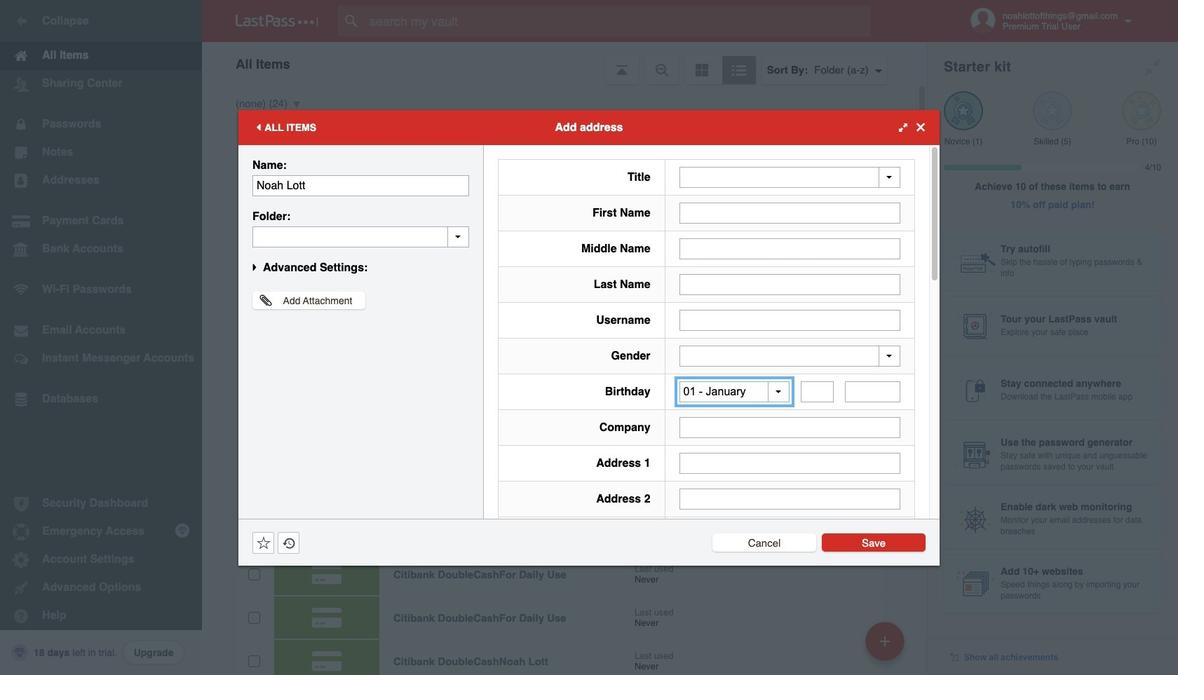 Task type: describe. For each thing, give the bounding box(es) containing it.
search my vault text field
[[338, 6, 898, 36]]

Search search field
[[338, 6, 898, 36]]

new item image
[[880, 636, 890, 646]]

lastpass image
[[236, 15, 318, 27]]



Task type: locate. For each thing, give the bounding box(es) containing it.
None text field
[[679, 202, 901, 223], [845, 382, 901, 403], [679, 489, 901, 510], [679, 202, 901, 223], [845, 382, 901, 403], [679, 489, 901, 510]]

dialog
[[238, 110, 940, 675]]

main navigation navigation
[[0, 0, 202, 675]]

new item navigation
[[861, 618, 913, 675]]

vault options navigation
[[202, 42, 927, 84]]

None text field
[[252, 175, 469, 196], [252, 226, 469, 247], [679, 238, 901, 259], [679, 274, 901, 295], [679, 310, 901, 331], [801, 382, 834, 403], [679, 417, 901, 438], [679, 453, 901, 474], [252, 175, 469, 196], [252, 226, 469, 247], [679, 238, 901, 259], [679, 274, 901, 295], [679, 310, 901, 331], [801, 382, 834, 403], [679, 417, 901, 438], [679, 453, 901, 474]]



